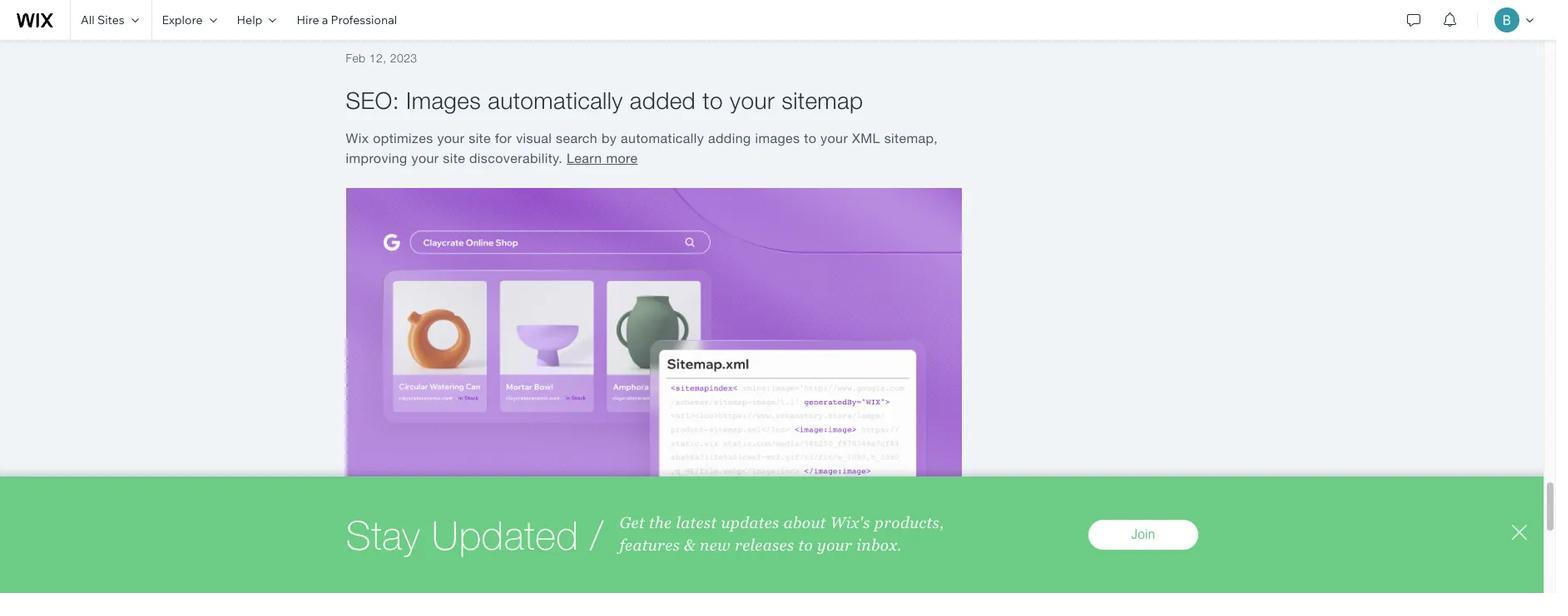 Task type: describe. For each thing, give the bounding box(es) containing it.
explore
[[162, 12, 203, 27]]

hire a professional
[[297, 12, 397, 27]]

sites
[[97, 12, 125, 27]]



Task type: vqa. For each thing, say whether or not it's contained in the screenshot.
Orders popup button Orders
no



Task type: locate. For each thing, give the bounding box(es) containing it.
professional
[[331, 12, 397, 27]]

help button
[[227, 0, 287, 40]]

help
[[237, 12, 263, 27]]

all
[[81, 12, 95, 27]]

all sites
[[81, 12, 125, 27]]

a
[[322, 12, 328, 27]]

hire
[[297, 12, 319, 27]]

hire a professional link
[[287, 0, 407, 40]]



